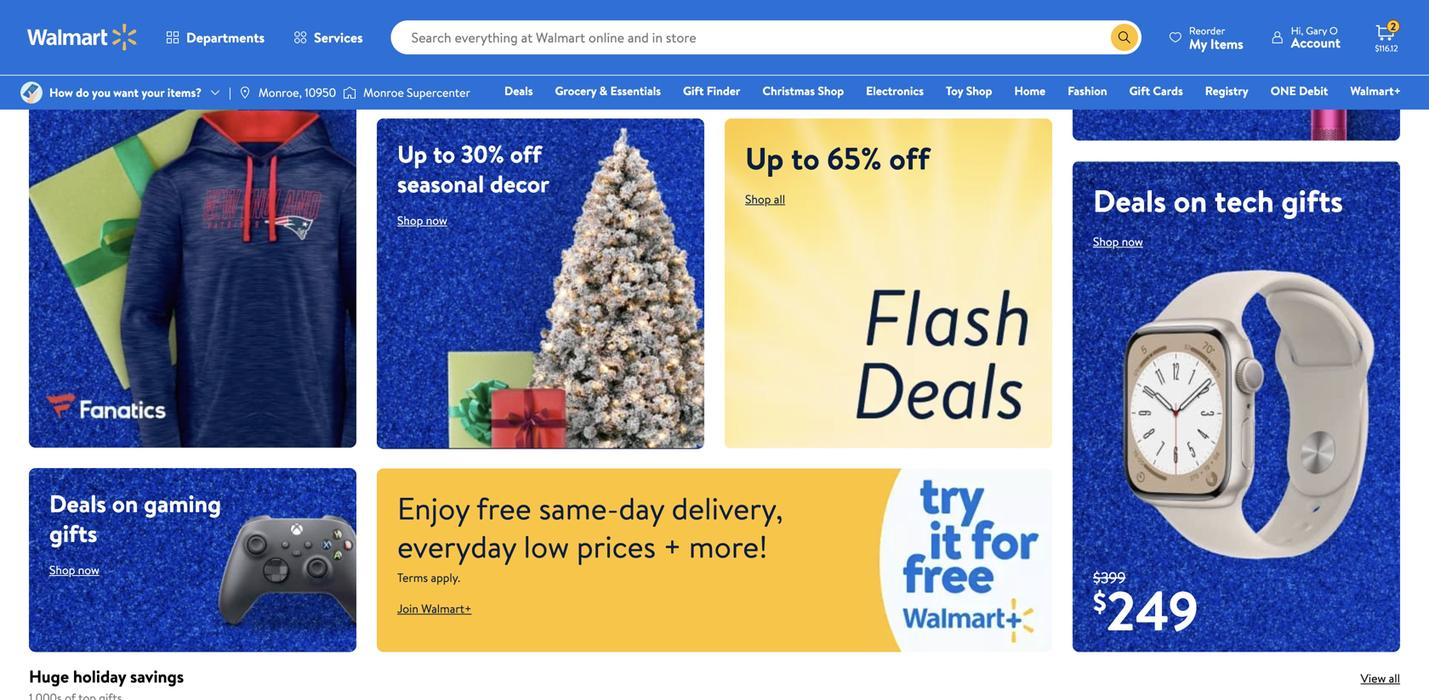Task type: locate. For each thing, give the bounding box(es) containing it.
0 horizontal spatial to
[[95, 0, 124, 17]]

christmas
[[763, 83, 815, 99]]

to for 65%
[[791, 137, 820, 180]]

up to 65% off
[[745, 137, 930, 180]]

1 horizontal spatial gift
[[1129, 83, 1150, 99]]

deals for deals
[[504, 83, 533, 99]]

$399 $ 249
[[1093, 568, 1199, 649]]

home link
[[1007, 82, 1053, 100]]

join walmart+ link
[[397, 601, 472, 618]]

off for 25%
[[193, 0, 233, 17]]

gift left cards
[[1129, 83, 1150, 99]]

shop now link for deals on tech gifts
[[1093, 234, 1143, 250]]

now for $399
[[1122, 46, 1143, 63]]

monroe,
[[258, 84, 302, 101]]

one debit
[[1271, 83, 1328, 99]]

off inside up to 25% off sports-fan gear
[[193, 0, 233, 17]]

2 horizontal spatial up
[[745, 137, 784, 180]]

1 vertical spatial on
[[112, 487, 138, 521]]

deals inside deals link
[[504, 83, 533, 99]]

fan
[[143, 13, 187, 56]]

0 horizontal spatial all
[[774, 191, 785, 208]]

you
[[92, 84, 111, 101]]

2 horizontal spatial to
[[791, 137, 820, 180]]

1 vertical spatial deals
[[1093, 180, 1166, 222]]

1 horizontal spatial all
[[1389, 671, 1400, 687]]

 image right 10950
[[343, 84, 357, 101]]

1 horizontal spatial  image
[[343, 84, 357, 101]]

gifts inside deals on gaming gifts
[[49, 517, 97, 550]]

registry
[[1205, 83, 1249, 99]]

0 horizontal spatial gifts
[[49, 517, 97, 550]]

now
[[1122, 46, 1143, 63], [455, 47, 483, 68], [78, 67, 99, 84], [426, 212, 447, 229], [1122, 234, 1143, 250], [78, 562, 99, 579]]

all right view
[[1389, 671, 1400, 687]]

items?
[[167, 84, 202, 101]]

1 horizontal spatial off
[[510, 137, 542, 171]]

 image for monroe supercenter
[[343, 84, 357, 101]]

1 horizontal spatial walmart+
[[1350, 83, 1401, 99]]

on left gaming
[[112, 487, 138, 521]]

Walmart Site-Wide search field
[[391, 20, 1141, 54]]

2 horizontal spatial deals
[[1093, 180, 1166, 222]]

2 horizontal spatial off
[[889, 137, 930, 180]]

gift left finder
[[683, 83, 704, 99]]

walmart+
[[1350, 83, 1401, 99], [421, 601, 472, 618]]

shop
[[1093, 46, 1119, 63], [418, 47, 451, 68], [49, 67, 75, 84], [818, 83, 844, 99], [966, 83, 992, 99], [745, 191, 771, 208], [397, 212, 423, 229], [1093, 234, 1119, 250], [49, 562, 75, 579]]

gift for gift cards
[[1129, 83, 1150, 99]]

shop now link for up to 30% off seasonal decor
[[397, 212, 447, 229]]

off right 30%
[[510, 137, 542, 171]]

to up walmart image
[[95, 0, 124, 17]]

walmart+ down apply.
[[421, 601, 472, 618]]

to inside up to 25% off sports-fan gear
[[95, 0, 124, 17]]

on
[[1174, 180, 1207, 222], [112, 487, 138, 521]]

gift cards
[[1129, 83, 1183, 99]]

off up departments
[[193, 0, 233, 17]]

search icon image
[[1118, 31, 1131, 44]]

0 vertical spatial walmart+
[[1350, 83, 1401, 99]]

0 horizontal spatial deals
[[49, 487, 106, 521]]

shop now
[[1093, 46, 1143, 63], [418, 47, 483, 68], [49, 67, 99, 84], [397, 212, 447, 229], [1093, 234, 1143, 250], [49, 562, 99, 579]]

up
[[49, 0, 88, 17], [745, 137, 784, 180], [397, 137, 427, 171]]

65%
[[827, 137, 882, 180]]

up up walmart image
[[49, 0, 88, 17]]

join walmart+
[[397, 601, 472, 618]]

 image
[[238, 86, 252, 100]]

on left tech
[[1174, 180, 1207, 222]]

 image left how
[[20, 82, 43, 104]]

cards
[[1153, 83, 1183, 99]]

shop now for $399
[[1093, 46, 1143, 63]]

terms
[[397, 570, 428, 587]]

toy shop
[[946, 83, 992, 99]]

walmart+ down $116.12
[[1350, 83, 1401, 99]]

1 vertical spatial gifts
[[49, 517, 97, 550]]

0 horizontal spatial up
[[49, 0, 88, 17]]

1 horizontal spatial gifts
[[1282, 180, 1343, 222]]

was dollar $399, now dollar 249 group
[[1073, 568, 1199, 653]]

1 vertical spatial walmart+
[[421, 601, 472, 618]]

electronics link
[[858, 82, 932, 100]]

1 horizontal spatial deals
[[504, 83, 533, 99]]

more!
[[689, 526, 768, 568]]

off
[[193, 0, 233, 17], [889, 137, 930, 180], [510, 137, 542, 171]]

shop all link
[[745, 191, 785, 208]]

gift finder
[[683, 83, 740, 99]]

view all link
[[1361, 671, 1400, 687]]

gift
[[683, 83, 704, 99], [1129, 83, 1150, 99]]

fashion
[[1068, 83, 1107, 99]]

holiday
[[73, 665, 126, 689]]

1 horizontal spatial to
[[433, 137, 455, 171]]

seasonal
[[397, 167, 484, 200]]

up inside up to 25% off sports-fan gear
[[49, 0, 88, 17]]

0 horizontal spatial  image
[[20, 82, 43, 104]]

all for shop all
[[774, 191, 785, 208]]

on inside deals on gaming gifts
[[112, 487, 138, 521]]

to left 30%
[[433, 137, 455, 171]]

enjoy free same-day delivery, everyday low prices + more! terms apply.
[[397, 488, 783, 587]]

1 horizontal spatial up
[[397, 137, 427, 171]]

1 horizontal spatial on
[[1174, 180, 1207, 222]]

up inside up to 30% off seasonal decor
[[397, 137, 427, 171]]

deals for deals on tech gifts
[[1093, 180, 1166, 222]]

+
[[663, 526, 682, 568]]

walmart+ link
[[1343, 82, 1409, 100]]

hi, gary o account
[[1291, 23, 1341, 52]]

to left the '65%'
[[791, 137, 820, 180]]

1 gift from the left
[[683, 83, 704, 99]]

0 vertical spatial deals
[[504, 83, 533, 99]]

deals inside deals on gaming gifts
[[49, 487, 106, 521]]

christmas shop
[[763, 83, 844, 99]]

$116.12
[[1375, 43, 1398, 54]]

0 vertical spatial on
[[1174, 180, 1207, 222]]

shop now link
[[397, 37, 503, 78], [1093, 46, 1143, 63], [49, 67, 99, 84], [397, 212, 447, 229], [1093, 234, 1143, 250], [49, 562, 99, 579]]

off right the '65%'
[[889, 137, 930, 180]]

shop all
[[745, 191, 785, 208]]

grocery
[[555, 83, 597, 99]]

grocery & essentials link
[[547, 82, 669, 100]]

$
[[1093, 583, 1107, 621]]

0 horizontal spatial on
[[112, 487, 138, 521]]

2 gift from the left
[[1129, 83, 1150, 99]]

services button
[[279, 17, 377, 58]]

0 vertical spatial all
[[774, 191, 785, 208]]

day
[[619, 488, 664, 530]]

huge holiday savings
[[29, 665, 184, 689]]

|
[[229, 84, 231, 101]]

2
[[1391, 19, 1396, 34]]

services
[[314, 28, 363, 47]]

shop now for $
[[1093, 234, 1143, 250]]

everyday
[[397, 526, 516, 568]]

shop now for up to 65% off
[[397, 212, 447, 229]]

1 vertical spatial all
[[1389, 671, 1400, 687]]

all
[[774, 191, 785, 208], [1389, 671, 1400, 687]]

deals for deals on gaming gifts
[[49, 487, 106, 521]]

Search search field
[[391, 20, 1141, 54]]

same-
[[539, 488, 619, 530]]

gifts for deals on tech gifts
[[1282, 180, 1343, 222]]

essentials
[[610, 83, 661, 99]]

huge
[[29, 665, 69, 689]]

monroe
[[363, 84, 404, 101]]

0 horizontal spatial gift
[[683, 83, 704, 99]]

how do you want your items?
[[49, 84, 202, 101]]

0 horizontal spatial off
[[193, 0, 233, 17]]

to inside up to 30% off seasonal decor
[[433, 137, 455, 171]]

all down up to 65% off
[[774, 191, 785, 208]]

25%
[[131, 0, 185, 17]]

toy shop link
[[938, 82, 1000, 100]]

finder
[[707, 83, 740, 99]]

up up shop all
[[745, 137, 784, 180]]

2 vertical spatial deals
[[49, 487, 106, 521]]

0 vertical spatial gifts
[[1282, 180, 1343, 222]]

 image
[[20, 82, 43, 104], [343, 84, 357, 101]]

gift for gift finder
[[683, 83, 704, 99]]

off inside up to 30% off seasonal decor
[[510, 137, 542, 171]]

249
[[1107, 573, 1199, 649]]

hi,
[[1291, 23, 1304, 38]]

up down monroe supercenter
[[397, 137, 427, 171]]



Task type: describe. For each thing, give the bounding box(es) containing it.
prices
[[577, 526, 656, 568]]

up to 25% off sports-fan gear
[[49, 0, 254, 56]]

off for 30%
[[510, 137, 542, 171]]

departments
[[186, 28, 265, 47]]

up for up to 25% off sports-fan gear
[[49, 0, 88, 17]]

monroe supercenter
[[363, 84, 470, 101]]

supercenter
[[407, 84, 470, 101]]

sports-
[[49, 13, 143, 56]]

gary
[[1306, 23, 1327, 38]]

electronics
[[866, 83, 924, 99]]

join
[[397, 601, 418, 618]]

gift cards link
[[1122, 82, 1191, 100]]

your
[[142, 84, 164, 101]]

reorder my items
[[1189, 23, 1243, 53]]

 image for how do you want your items?
[[20, 82, 43, 104]]

now for $
[[1122, 234, 1143, 250]]

grocery & essentials
[[555, 83, 661, 99]]

shop now link for deals on gaming gifts
[[49, 562, 99, 579]]

up for up to 30% off seasonal decor
[[397, 137, 427, 171]]

gift finder link
[[675, 82, 748, 100]]

departments button
[[151, 17, 279, 58]]

to for 25%
[[95, 0, 124, 17]]

up to 30% off seasonal decor
[[397, 137, 549, 200]]

fashion link
[[1060, 82, 1115, 100]]

up for up to 65% off
[[745, 137, 784, 180]]

one
[[1271, 83, 1296, 99]]

view all
[[1361, 671, 1400, 687]]

walmart image
[[27, 24, 138, 51]]

gifts for deals on gaming gifts
[[49, 517, 97, 550]]

registry link
[[1198, 82, 1256, 100]]

monroe, 10950
[[258, 84, 336, 101]]

now for deals on gaming gifts
[[78, 67, 99, 84]]

deals on gaming gifts
[[49, 487, 221, 550]]

home
[[1014, 83, 1046, 99]]

o
[[1330, 23, 1338, 38]]

now for up to 65% off
[[426, 212, 447, 229]]

tech
[[1215, 180, 1274, 222]]

$399
[[1093, 568, 1126, 589]]

0 horizontal spatial walmart+
[[421, 601, 472, 618]]

&
[[599, 83, 607, 99]]

debit
[[1299, 83, 1328, 99]]

do
[[76, 84, 89, 101]]

off for 65%
[[889, 137, 930, 180]]

how
[[49, 84, 73, 101]]

30%
[[461, 137, 504, 171]]

enjoy
[[397, 488, 470, 530]]

deals on tech gifts
[[1093, 180, 1343, 222]]

delivery,
[[672, 488, 783, 530]]

to for 30%
[[433, 137, 455, 171]]

reorder
[[1189, 23, 1225, 38]]

my
[[1189, 34, 1207, 53]]

christmas shop link
[[755, 82, 852, 100]]

gear
[[194, 13, 254, 56]]

shop now for deals on gaming gifts
[[49, 67, 99, 84]]

account
[[1291, 33, 1341, 52]]

on for gaming
[[112, 487, 138, 521]]

10950
[[305, 84, 336, 101]]

deals link
[[497, 82, 541, 100]]

decor
[[490, 167, 549, 200]]

low
[[523, 526, 569, 568]]

want
[[113, 84, 139, 101]]

shop now link for up to 25% off sports-fan gear
[[49, 67, 99, 84]]

gaming
[[144, 487, 221, 521]]

all for view all
[[1389, 671, 1400, 687]]

view
[[1361, 671, 1386, 687]]

free
[[476, 488, 531, 530]]

apply.
[[431, 570, 460, 587]]

one debit link
[[1263, 82, 1336, 100]]

items
[[1210, 34, 1243, 53]]

on for tech
[[1174, 180, 1207, 222]]



Task type: vqa. For each thing, say whether or not it's contained in the screenshot.
Deals on gaming gifts's shop now
yes



